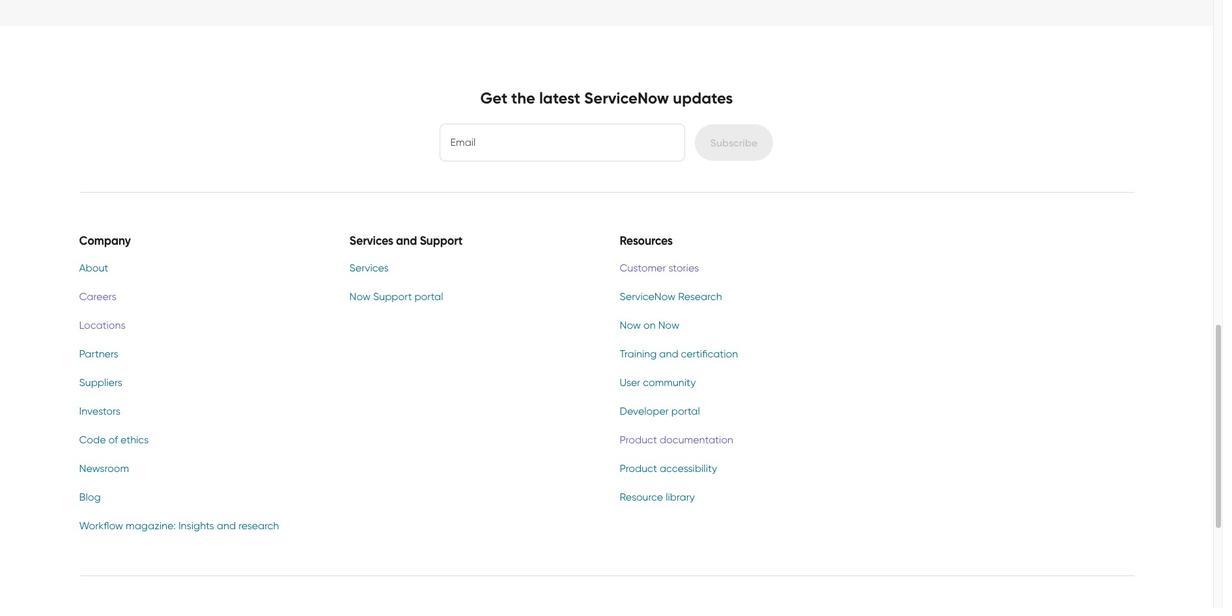 Task type: vqa. For each thing, say whether or not it's contained in the screenshot.
Development Platform
no



Task type: locate. For each thing, give the bounding box(es) containing it.
developer
[[620, 405, 669, 418]]

and up the community
[[659, 348, 678, 360]]

now for now on now
[[620, 319, 641, 332]]

certification
[[681, 348, 738, 360]]

community
[[643, 377, 696, 389]]

servicenow research
[[620, 291, 722, 303]]

partners
[[79, 348, 118, 360]]

0 vertical spatial product
[[620, 434, 657, 446]]

now
[[349, 291, 371, 303], [620, 319, 641, 332], [658, 319, 680, 332]]

servicenow research link
[[620, 289, 859, 305]]

developer portal
[[620, 405, 700, 418]]

2 product from the top
[[620, 463, 657, 475]]

0 horizontal spatial portal
[[415, 291, 443, 303]]

magazine:
[[126, 520, 176, 532]]

portal inside developer portal link
[[671, 405, 700, 418]]

code
[[79, 434, 106, 446]]

ethics
[[121, 434, 149, 446]]

product up resource
[[620, 463, 657, 475]]

now support portal
[[349, 291, 443, 303]]

2 horizontal spatial and
[[659, 348, 678, 360]]

1 vertical spatial portal
[[671, 405, 700, 418]]

workflow magazine: insights and research link
[[79, 519, 318, 534]]

and up now support portal
[[396, 233, 417, 248]]

support
[[420, 233, 463, 248], [373, 291, 412, 303]]

investors link
[[79, 404, 318, 420]]

suppliers link
[[79, 375, 318, 391]]

product down developer
[[620, 434, 657, 446]]

1 product from the top
[[620, 434, 657, 446]]

get the latest servicenow updates
[[480, 89, 733, 108]]

services for services and support
[[349, 233, 393, 248]]

1 vertical spatial services
[[349, 262, 389, 274]]

now on now
[[620, 319, 680, 332]]

services link
[[349, 261, 589, 276]]

1 vertical spatial support
[[373, 291, 412, 303]]

0 horizontal spatial support
[[373, 291, 412, 303]]

resource library link
[[620, 490, 859, 506]]

documentation
[[660, 434, 733, 446]]

careers
[[79, 291, 116, 303]]

services
[[349, 233, 393, 248], [349, 262, 389, 274]]

1 vertical spatial product
[[620, 463, 657, 475]]

0 vertical spatial support
[[420, 233, 463, 248]]

product accessibility
[[620, 463, 717, 475]]

support up services link
[[420, 233, 463, 248]]

customer stories link
[[620, 261, 859, 276]]

research
[[678, 291, 722, 303]]

product for product accessibility
[[620, 463, 657, 475]]

0 vertical spatial services
[[349, 233, 393, 248]]

blog
[[79, 491, 101, 504]]

about link
[[79, 261, 318, 276]]

1 horizontal spatial now
[[620, 319, 641, 332]]

accessibility
[[660, 463, 717, 475]]

product documentation
[[620, 434, 733, 446]]

of
[[108, 434, 118, 446]]

1 vertical spatial and
[[659, 348, 678, 360]]

0 vertical spatial and
[[396, 233, 417, 248]]

suppliers
[[79, 377, 122, 389]]

training and certification link
[[620, 347, 859, 362]]

1 services from the top
[[349, 233, 393, 248]]

portal
[[415, 291, 443, 303], [671, 405, 700, 418]]

services inside services link
[[349, 262, 389, 274]]

2 services from the top
[[349, 262, 389, 274]]

newsroom link
[[79, 461, 318, 477]]

support down services and support on the top left
[[373, 291, 412, 303]]

0 vertical spatial portal
[[415, 291, 443, 303]]

locations link
[[79, 318, 318, 334]]

portal down services link
[[415, 291, 443, 303]]

latest
[[539, 89, 580, 108]]

the
[[511, 89, 535, 108]]

0 vertical spatial servicenow
[[584, 89, 669, 108]]

1 horizontal spatial portal
[[671, 405, 700, 418]]

0 horizontal spatial now
[[349, 291, 371, 303]]

and
[[396, 233, 417, 248], [659, 348, 678, 360], [217, 520, 236, 532]]

servicenow
[[584, 89, 669, 108], [620, 291, 676, 303]]

training and certification
[[620, 348, 738, 360]]

portal up product documentation
[[671, 405, 700, 418]]

0 horizontal spatial and
[[217, 520, 236, 532]]

2 vertical spatial and
[[217, 520, 236, 532]]

1 horizontal spatial and
[[396, 233, 417, 248]]

product documentation link
[[620, 433, 859, 448]]

get
[[480, 89, 508, 108]]

1 horizontal spatial support
[[420, 233, 463, 248]]

services and support
[[349, 233, 463, 248]]

and right the "insights" at the bottom
[[217, 520, 236, 532]]

careers link
[[79, 289, 318, 305]]

resource
[[620, 491, 663, 504]]

user community
[[620, 377, 696, 389]]

on
[[644, 319, 656, 332]]

product
[[620, 434, 657, 446], [620, 463, 657, 475]]



Task type: describe. For each thing, give the bounding box(es) containing it.
about
[[79, 262, 108, 274]]

blog link
[[79, 490, 318, 506]]

subscribe
[[710, 136, 758, 149]]

library
[[666, 491, 695, 504]]

partners link
[[79, 347, 318, 362]]

insights
[[178, 520, 214, 532]]

and for training
[[659, 348, 678, 360]]

Email text field
[[440, 125, 684, 161]]

customer
[[620, 262, 666, 274]]

services for services
[[349, 262, 389, 274]]

locations
[[79, 319, 126, 332]]

code of ethics
[[79, 434, 149, 446]]

2 horizontal spatial now
[[658, 319, 680, 332]]

subscribe button
[[695, 125, 773, 161]]

training
[[620, 348, 657, 360]]

user community link
[[620, 375, 859, 391]]

company
[[79, 233, 131, 248]]

newsroom
[[79, 463, 129, 475]]

workflow magazine: insights and research
[[79, 520, 279, 532]]

now for now support portal
[[349, 291, 371, 303]]

product accessibility link
[[620, 461, 859, 477]]

developer portal link
[[620, 404, 859, 420]]

research
[[238, 520, 279, 532]]

1 vertical spatial servicenow
[[620, 291, 676, 303]]

now on now link
[[620, 318, 859, 334]]

now support portal link
[[349, 289, 589, 305]]

resource library
[[620, 491, 695, 504]]

updates
[[673, 89, 733, 108]]

stories
[[669, 262, 699, 274]]

resources
[[620, 233, 673, 248]]

workflow
[[79, 520, 123, 532]]

code of ethics link
[[79, 433, 318, 448]]

product for product documentation
[[620, 434, 657, 446]]

user
[[620, 377, 641, 389]]

investors
[[79, 405, 121, 418]]

and for services
[[396, 233, 417, 248]]

customer stories
[[620, 262, 699, 274]]

portal inside now support portal link
[[415, 291, 443, 303]]



